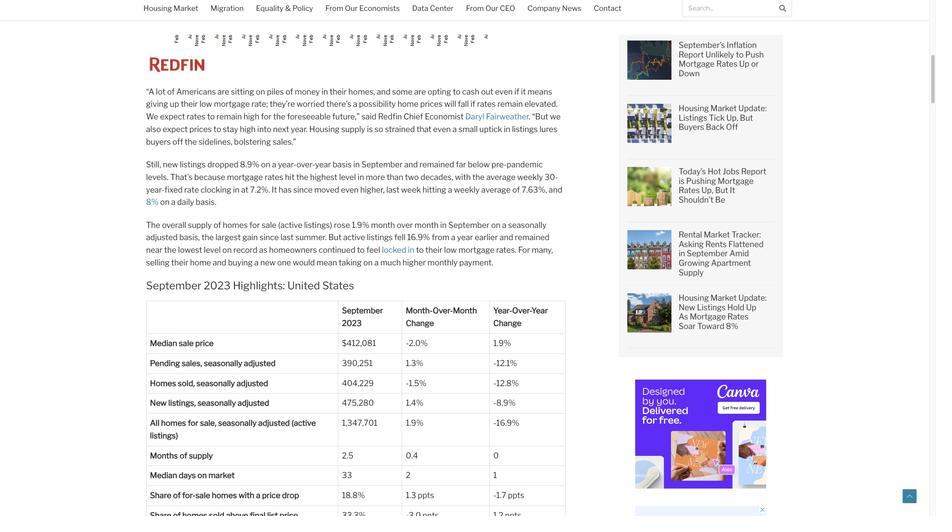 Task type: locate. For each thing, give the bounding box(es) containing it.
None search field
[[682, 0, 792, 17]]

0 vertical spatial rates
[[477, 100, 496, 109]]

1 vertical spatial listings)
[[150, 432, 178, 441]]

adjusted for homes sold, seasonally adjusted
[[237, 379, 268, 388]]

1 vertical spatial expect
[[163, 125, 188, 134]]

prices up sidelines,
[[189, 125, 212, 134]]

listings inside housing market update: new listings hold up as mortgage rates soar toward 8%
[[697, 303, 726, 313]]

market for housing market update: listings tick up, but buyers back off
[[711, 104, 737, 113]]

1 horizontal spatial for
[[249, 221, 260, 230]]

- down -8.9%
[[493, 419, 496, 428]]

supply inside the overall supply of homes for sale (active listings) rose 1.9% month over month in september on a seasonally adjusted basis, the largest gain since last summer. but active listings fell 16.9% from a year earlier and remained near the lowest level on record as homeowners continued to feel
[[188, 221, 212, 230]]

and left buying
[[213, 258, 226, 268]]

with
[[455, 173, 471, 182], [239, 492, 254, 501]]

since inside still, new listings dropped 8.9% on a year-over-year basis in september and remained far below pre-pandemic levels. that's because mortgage rates hit the highest level in more than two decades, with the average weekly 30- year-fixed rate clocking in at 7.2%. it has since moved even higher, last week hitting a weekly average of 7.63%, and 8% on a daily basis.
[[293, 185, 313, 195]]

1 vertical spatial with
[[239, 492, 254, 501]]

housing inside . "but we also expect prices to stay high into next year. housing supply is so strained that even a small uptick in listings lures buyers off the sidelines, bolstering sales."
[[309, 125, 340, 134]]

but right tick on the top right
[[740, 113, 753, 123]]

market up the hold
[[711, 294, 737, 303]]

2 our from the left
[[486, 4, 498, 13]]

our left ceo in the top right of the page
[[486, 4, 498, 13]]

2 vertical spatial homes
[[212, 492, 237, 501]]

8.9% inside still, new listings dropped 8.9% on a year-over-year basis in september and remained far below pre-pandemic levels. that's because mortgage rates hit the highest level in more than two decades, with the average weekly 30- year-fixed rate clocking in at 7.2%. it has since moved even higher, last week hitting a weekly average of 7.63%, and 8% on a daily basis.
[[240, 160, 259, 169]]

since inside the overall supply of homes for sale (active listings) rose 1.9% month over month in september on a seasonally adjusted basis, the largest gain since last summer. but active listings fell 16.9% from a year earlier and remained near the lowest level on record as homeowners continued to feel
[[260, 233, 279, 243]]

report inside september's inflation report unlikely to push mortgage rates up or down
[[679, 50, 704, 59]]

our left economists
[[345, 4, 358, 13]]

1 horizontal spatial 1.9%
[[406, 419, 424, 428]]

new inside housing market update: new listings hold up as mortgage rates soar toward 8%
[[679, 303, 695, 313]]

listings up buyers
[[679, 113, 707, 123]]

2 vertical spatial sale
[[195, 492, 210, 501]]

0 horizontal spatial level
[[204, 246, 221, 255]]

to inside remain elevated. we expect rates to remain high for the foreseeable future,"
[[207, 112, 215, 121]]

0 vertical spatial weekly
[[517, 173, 543, 182]]

mean
[[316, 258, 337, 268]]

1 vertical spatial is
[[679, 177, 685, 186]]

said
[[362, 112, 376, 121]]

1 horizontal spatial new
[[679, 303, 695, 313]]

year- up hit
[[278, 160, 296, 169]]

market inside housing market update: listings tick up, but buyers back off
[[711, 104, 737, 113]]

rates down americans
[[187, 112, 205, 121]]

supply up median days on market
[[189, 452, 213, 461]]

1 vertical spatial mortgage
[[718, 177, 754, 186]]

our inside from our economists link
[[345, 4, 358, 13]]

mortgage up 'payment.'
[[459, 246, 495, 255]]

over- inside year-over-year change
[[512, 307, 532, 316]]

1 horizontal spatial last
[[386, 185, 400, 195]]

1 vertical spatial low
[[444, 246, 457, 255]]

- for 1.7
[[493, 492, 496, 501]]

1 horizontal spatial over-
[[512, 307, 532, 316]]

rates for is
[[679, 186, 700, 195]]

home up chief
[[398, 100, 419, 109]]

8% down the hold
[[726, 322, 739, 331]]

0 vertical spatial up
[[739, 60, 750, 69]]

1 vertical spatial even
[[433, 125, 451, 134]]

search image
[[779, 5, 786, 12]]

1 month from the left
[[371, 221, 395, 230]]

mortgage for it
[[718, 177, 754, 186]]

level down the basis
[[339, 173, 356, 182]]

even
[[495, 87, 513, 96], [433, 125, 451, 134], [341, 185, 359, 195]]

high up bolstering
[[240, 125, 256, 134]]

seasonally
[[508, 221, 547, 230], [204, 359, 242, 368], [197, 379, 235, 388], [198, 399, 236, 408], [218, 419, 257, 428]]

up inside september's inflation report unlikely to push mortgage rates up or down
[[739, 60, 750, 69]]

sale up the as
[[262, 221, 276, 230]]

as
[[679, 313, 688, 322]]

0 horizontal spatial listings)
[[150, 432, 178, 441]]

highlights:
[[233, 280, 285, 293]]

0 vertical spatial even
[[495, 87, 513, 96]]

0 horizontal spatial from
[[325, 4, 343, 13]]

homes up largest
[[223, 221, 248, 230]]

it
[[272, 185, 277, 195], [730, 186, 735, 195]]

1 update: from the top
[[739, 104, 767, 113]]

market for housing market
[[174, 4, 198, 13]]

0 horizontal spatial year
[[315, 160, 331, 169]]

if right fall
[[471, 100, 475, 109]]

in inside the overall supply of homes for sale (active listings) rose 1.9% month over month in september on a seasonally adjusted basis, the largest gain since last summer. but active listings fell 16.9% from a year earlier and remained near the lowest level on record as homeowners continued to feel
[[440, 221, 447, 230]]

up,
[[726, 113, 738, 123], [702, 186, 714, 195]]

-1.5%
[[406, 379, 426, 388]]

adjusted for new listings, seasonally adjusted
[[238, 399, 269, 408]]

and down "30-"
[[549, 185, 562, 195]]

clocking
[[201, 185, 231, 195]]

1 horizontal spatial new
[[260, 258, 276, 268]]

new inside to their low mortgage rates. for many, selling their home and buying a new one would mean taking on a much higher monthly payment.
[[260, 258, 276, 268]]

0 horizontal spatial for
[[188, 419, 198, 428]]

remained inside the overall supply of homes for sale (active listings) rose 1.9% month over month in september on a seasonally adjusted basis, the largest gain since last summer. but active listings fell 16.9% from a year earlier and remained near the lowest level on record as homeowners continued to feel
[[515, 233, 550, 243]]

2 vertical spatial listings
[[367, 233, 393, 243]]

adjusted
[[146, 233, 178, 243], [244, 359, 276, 368], [237, 379, 268, 388], [238, 399, 269, 408], [258, 419, 290, 428]]

month
[[453, 307, 477, 316]]

1 from from the left
[[325, 4, 343, 13]]

1 vertical spatial listings
[[697, 303, 726, 313]]

new listings, seasonally adjusted
[[150, 399, 269, 408]]

0 vertical spatial home
[[398, 100, 419, 109]]

homes right the all
[[161, 419, 186, 428]]

2 horizontal spatial even
[[495, 87, 513, 96]]

1 are from the left
[[218, 87, 229, 96]]

1 horizontal spatial since
[[293, 185, 313, 195]]

mortgage down sitting
[[214, 100, 250, 109]]

is inside "today's hot jobs report is pushing mortgage rates up, but it shouldn't be"
[[679, 177, 685, 186]]

- down 1.3%
[[406, 379, 409, 388]]

even left higher,
[[341, 185, 359, 195]]

expect inside . "but we also expect prices to stay high into next year. housing supply is so strained that even a small uptick in listings lures buyers off the sidelines, bolstering sales."
[[163, 125, 188, 134]]

change for month-
[[406, 319, 434, 328]]

1 horizontal spatial is
[[679, 177, 685, 186]]

sidelines,
[[199, 137, 232, 147]]

1 horizontal spatial but
[[715, 186, 728, 195]]

september up earlier
[[448, 221, 490, 230]]

-12.8%
[[493, 379, 519, 388]]

fell
[[394, 233, 406, 243]]

2 from from the left
[[466, 4, 484, 13]]

september
[[362, 160, 403, 169], [448, 221, 490, 230], [687, 249, 728, 259], [146, 280, 202, 293], [342, 307, 383, 316]]

much
[[380, 258, 401, 268]]

it inside "today's hot jobs report is pushing mortgage rates up, but it shouldn't be"
[[730, 186, 735, 195]]

back
[[706, 123, 724, 132]]

0 vertical spatial listings
[[679, 113, 707, 123]]

0 vertical spatial homes
[[223, 221, 248, 230]]

to
[[736, 50, 744, 59], [453, 87, 461, 96], [207, 112, 215, 121], [213, 125, 221, 134], [357, 246, 365, 255], [416, 246, 424, 255]]

1 horizontal spatial listings)
[[304, 221, 332, 230]]

their up there's
[[330, 87, 347, 96]]

rates up shouldn't
[[679, 186, 700, 195]]

1 horizontal spatial listings
[[367, 233, 393, 243]]

fixed
[[164, 185, 183, 195]]

on up 7.2%.
[[261, 160, 270, 169]]

- down 1
[[493, 492, 496, 501]]

1.7
[[496, 492, 506, 501]]

change inside year-over-year change
[[493, 319, 522, 328]]

rates inside "today's hot jobs report is pushing mortgage rates up, but it shouldn't be"
[[679, 186, 700, 195]]

0 vertical spatial price
[[195, 339, 214, 348]]

0 horizontal spatial 8%
[[146, 198, 159, 207]]

8.9% down -12.8%
[[496, 399, 516, 408]]

sale up sales, at the left of the page
[[179, 339, 194, 348]]

the right near
[[164, 246, 176, 255]]

2023
[[204, 280, 231, 293], [342, 319, 362, 328]]

0 vertical spatial update:
[[739, 104, 767, 113]]

supply for of
[[189, 452, 213, 461]]

a right buying
[[254, 258, 259, 268]]

expect
[[160, 112, 185, 121], [163, 125, 188, 134]]

last inside still, new listings dropped 8.9% on a year-over-year basis in september and remained far below pre-pandemic levels. that's because mortgage rates hit the highest level in more than two decades, with the average weekly 30- year-fixed rate clocking in at 7.2%. it has since moved even higher, last week hitting a weekly average of 7.63%, and 8% on a daily basis.
[[386, 185, 400, 195]]

remain up fairweather
[[498, 100, 523, 109]]

since
[[293, 185, 313, 195], [260, 233, 279, 243]]

median down months
[[150, 472, 177, 481]]

housing inside housing market update: new listings hold up as mortgage rates soar toward 8%
[[679, 294, 709, 303]]

2 horizontal spatial but
[[740, 113, 753, 123]]

update: inside housing market update: new listings hold up as mortgage rates soar toward 8%
[[739, 294, 767, 303]]

in down asking
[[679, 249, 685, 259]]

months
[[150, 452, 178, 461]]

a down sales."
[[272, 160, 276, 169]]

(active inside all homes for sale, seasonally adjusted (active listings)
[[292, 419, 316, 428]]

but up the continued
[[328, 233, 342, 243]]

down
[[679, 69, 700, 78]]

rates inside september's inflation report unlikely to push mortgage rates up or down
[[716, 60, 738, 69]]

out
[[481, 87, 493, 96]]

listings inside the overall supply of homes for sale (active listings) rose 1.9% month over month in september on a seasonally adjusted basis, the largest gain since last summer. but active listings fell 16.9% from a year earlier and remained near the lowest level on record as homeowners continued to feel
[[367, 233, 393, 243]]

0 horizontal spatial 16.9%
[[407, 233, 430, 243]]

1 vertical spatial ad region
[[635, 507, 766, 517]]

for up the into
[[261, 112, 272, 121]]

change inside month-over-month change
[[406, 319, 434, 328]]

toward
[[697, 322, 724, 331]]

for inside remain elevated. we expect rates to remain high for the foreseeable future,"
[[261, 112, 272, 121]]

low inside to their low mortgage rates. for many, selling their home and buying a new one would mean taking on a much higher monthly payment.
[[444, 246, 457, 255]]

chief
[[404, 112, 423, 121]]

ppts right 1.3 at bottom
[[418, 492, 434, 501]]

0 horizontal spatial if
[[471, 100, 475, 109]]

0 horizontal spatial price
[[195, 339, 214, 348]]

2 over- from the left
[[512, 307, 532, 316]]

1 vertical spatial price
[[262, 492, 280, 501]]

0 vertical spatial new
[[679, 303, 695, 313]]

1 vertical spatial prices
[[189, 125, 212, 134]]

migration
[[211, 4, 244, 13]]

last down than
[[386, 185, 400, 195]]

that
[[417, 125, 432, 134]]

1 horizontal spatial level
[[339, 173, 356, 182]]

the down below
[[472, 173, 485, 182]]

a left the small
[[453, 125, 457, 134]]

feel
[[366, 246, 380, 255]]

1 change from the left
[[406, 319, 434, 328]]

1 vertical spatial remain
[[216, 112, 242, 121]]

listings) up summer.
[[304, 221, 332, 230]]

1 horizontal spatial year-
[[278, 160, 296, 169]]

our inside from our ceo link
[[486, 4, 498, 13]]

median up pending
[[150, 339, 177, 348]]

1.9% up the -12.1%
[[493, 339, 511, 348]]

ceo
[[500, 4, 515, 13]]

all homes for sale, seasonally adjusted (active listings)
[[150, 419, 316, 441]]

market up tick on the top right
[[711, 104, 737, 113]]

listings) down the all
[[150, 432, 178, 441]]

1.3
[[406, 492, 416, 501]]

0 vertical spatial median
[[150, 339, 177, 348]]

new up as
[[679, 303, 695, 313]]

we
[[550, 112, 561, 121]]

1
[[493, 472, 497, 481]]

mortgage inside september's inflation report unlikely to push mortgage rates up or down
[[679, 60, 715, 69]]

in right money
[[322, 87, 328, 96]]

weekly up the 7.63%,
[[517, 173, 543, 182]]

1 vertical spatial weekly
[[454, 185, 480, 195]]

1 median from the top
[[150, 339, 177, 348]]

1 vertical spatial home
[[190, 258, 211, 268]]

1 ad region from the top
[[635, 380, 766, 489]]

listings) inside the overall supply of homes for sale (active listings) rose 1.9% month over month in september on a seasonally adjusted basis, the largest gain since last summer. but active listings fell 16.9% from a year earlier and remained near the lowest level on record as homeowners continued to feel
[[304, 221, 332, 230]]

since up the as
[[260, 233, 279, 243]]

and up rates.
[[500, 233, 513, 243]]

0 horizontal spatial rates
[[187, 112, 205, 121]]

from
[[432, 233, 450, 243]]

1 horizontal spatial month
[[415, 221, 439, 230]]

housing market
[[143, 4, 198, 13]]

their down americans
[[181, 100, 198, 109]]

it down jobs
[[730, 186, 735, 195]]

uptick
[[479, 125, 502, 134]]

apartment
[[711, 259, 751, 268]]

1.3 ppts
[[406, 492, 434, 501]]

8% up the
[[146, 198, 159, 207]]

1 vertical spatial year
[[457, 233, 473, 243]]

homes inside the overall supply of homes for sale (active listings) rose 1.9% month over month in september on a seasonally adjusted basis, the largest gain since last summer. but active listings fell 16.9% from a year earlier and remained near the lowest level on record as homeowners continued to feel
[[223, 221, 248, 230]]

next
[[273, 125, 289, 134]]

update: inside housing market update: listings tick up, but buyers back off
[[739, 104, 767, 113]]

september down rents
[[687, 249, 728, 259]]

supply for overall
[[188, 221, 212, 230]]

0 horizontal spatial our
[[345, 4, 358, 13]]

2 horizontal spatial listings
[[512, 125, 538, 134]]

money
[[295, 87, 320, 96]]

levels.
[[146, 173, 169, 182]]

rates inside "a lot of americans are sitting on piles of money in their homes, and some are opting to cash out even if it means giving up their low mortgage rate; they're worried there's a possibility home prices will fall if rates
[[477, 100, 496, 109]]

1 horizontal spatial change
[[493, 319, 522, 328]]

a right the 'hitting'
[[448, 185, 452, 195]]

a up rates.
[[502, 221, 507, 230]]

prices down opting
[[420, 100, 443, 109]]

ad region
[[635, 380, 766, 489], [635, 507, 766, 517]]

2023 up $412,081
[[342, 319, 362, 328]]

seasonally down pending sales, seasonally adjusted on the left of the page
[[197, 379, 235, 388]]

expect up 'off'
[[163, 125, 188, 134]]

listings
[[679, 113, 707, 123], [697, 303, 726, 313]]

sale inside the overall supply of homes for sale (active listings) rose 1.9% month over month in september on a seasonally adjusted basis, the largest gain since last summer. but active listings fell 16.9% from a year earlier and remained near the lowest level on record as homeowners continued to feel
[[262, 221, 276, 230]]

rates inside housing market update: new listings hold up as mortgage rates soar toward 8%
[[728, 313, 749, 322]]

year-
[[493, 307, 512, 316]]

basis
[[333, 160, 352, 169]]

more
[[366, 173, 385, 182]]

0 horizontal spatial change
[[406, 319, 434, 328]]

housing
[[143, 4, 172, 13], [679, 104, 709, 113], [309, 125, 340, 134], [679, 294, 709, 303]]

september up $412,081
[[342, 307, 383, 316]]

2 month from the left
[[415, 221, 439, 230]]

year up highest
[[315, 160, 331, 169]]

0 horizontal spatial since
[[260, 233, 279, 243]]

rates down the hold
[[728, 313, 749, 322]]

level down largest
[[204, 246, 221, 255]]

economists
[[359, 4, 400, 13]]

8%
[[146, 198, 159, 207], [726, 322, 739, 331]]

stay
[[223, 125, 238, 134]]

center
[[430, 4, 454, 13]]

1 horizontal spatial price
[[262, 492, 280, 501]]

0 vertical spatial 16.9%
[[407, 233, 430, 243]]

seasonally up "homes sold, seasonally adjusted"
[[204, 359, 242, 368]]

in down fairweather
[[504, 125, 510, 134]]

0 vertical spatial 8.9%
[[240, 160, 259, 169]]

1 horizontal spatial 8.9%
[[496, 399, 516, 408]]

2 update: from the top
[[739, 294, 767, 303]]

0 vertical spatial high
[[244, 112, 259, 121]]

from
[[325, 4, 343, 13], [466, 4, 484, 13]]

2 median from the top
[[150, 472, 177, 481]]

equality
[[256, 4, 284, 13]]

data center
[[412, 4, 454, 13]]

1 vertical spatial for
[[249, 221, 260, 230]]

8.9%
[[240, 160, 259, 169], [496, 399, 516, 408]]

jobs
[[723, 167, 740, 176]]

september's
[[679, 41, 725, 50]]

1 vertical spatial up,
[[702, 186, 714, 195]]

many,
[[532, 246, 553, 255]]

mortgage inside housing market update: new listings hold up as mortgage rates soar toward 8%
[[690, 313, 726, 322]]

median for median sale price
[[150, 339, 177, 348]]

1 vertical spatial average
[[481, 185, 511, 195]]

of inside the overall supply of homes for sale (active listings) rose 1.9% month over month in september on a seasonally adjusted basis, the largest gain since last summer. but active listings fell 16.9% from a year earlier and remained near the lowest level on record as homeowners continued to feel
[[214, 221, 221, 230]]

0 vertical spatial ad region
[[635, 380, 766, 489]]

on down feel
[[363, 258, 373, 268]]

market for housing market update: new listings hold up as mortgage rates soar toward 8%
[[711, 294, 737, 303]]

1 vertical spatial level
[[204, 246, 221, 255]]

from our ceo link
[[460, 0, 521, 18]]

mortgage
[[679, 60, 715, 69], [718, 177, 754, 186], [690, 313, 726, 322]]

inflation
[[727, 41, 757, 50]]

small
[[459, 125, 478, 134]]

from left ceo in the top right of the page
[[466, 4, 484, 13]]

are left sitting
[[218, 87, 229, 96]]

0 vertical spatial last
[[386, 185, 400, 195]]

update:
[[739, 104, 767, 113], [739, 294, 767, 303]]

are right some
[[414, 87, 426, 96]]

2 vertical spatial mortgage
[[690, 313, 726, 322]]

0 horizontal spatial it
[[272, 185, 277, 195]]

from our economists
[[325, 4, 400, 13]]

mortgage up down
[[679, 60, 715, 69]]

one
[[277, 258, 291, 268]]

market inside housing market update: new listings hold up as mortgage rates soar toward 8%
[[711, 294, 737, 303]]

0 horizontal spatial month
[[371, 221, 395, 230]]

seasonally for 475,280
[[198, 399, 236, 408]]

1.9% up active at the top
[[352, 221, 369, 230]]

hitting
[[423, 185, 446, 195]]

sales,
[[182, 359, 202, 368]]

remained up decades,
[[420, 160, 454, 169]]

bolstering
[[234, 137, 271, 147]]

0 horizontal spatial new
[[163, 160, 178, 169]]

from right policy
[[325, 4, 343, 13]]

report right jobs
[[741, 167, 766, 176]]

-2.0%
[[406, 339, 428, 348]]

if left it
[[514, 87, 519, 96]]

1 our from the left
[[345, 4, 358, 13]]

homes down market
[[212, 492, 237, 501]]

2023 inside september 2023
[[342, 319, 362, 328]]

mortgage down jobs
[[718, 177, 754, 186]]

16.9% right fell
[[407, 233, 430, 243]]

last up homeowners
[[281, 233, 294, 243]]

of up largest
[[214, 221, 221, 230]]

0 vertical spatial up,
[[726, 113, 738, 123]]

over-
[[296, 160, 315, 169]]

remained inside still, new listings dropped 8.9% on a year-over-year basis in september and remained far below pre-pandemic levels. that's because mortgage rates hit the highest level in more than two decades, with the average weekly 30- year-fixed rate clocking in at 7.2%. it has since moved even higher, last week hitting a weekly average of 7.63%, and 8% on a daily basis.
[[420, 160, 454, 169]]

homes inside all homes for sale, seasonally adjusted (active listings)
[[161, 419, 186, 428]]

rates
[[477, 100, 496, 109], [187, 112, 205, 121], [265, 173, 283, 182]]

1 vertical spatial supply
[[188, 221, 212, 230]]

september inside still, new listings dropped 8.9% on a year-over-year basis in september and remained far below pre-pandemic levels. that's because mortgage rates hit the highest level in more than two decades, with the average weekly 30- year-fixed rate clocking in at 7.2%. it has since moved even higher, last week hitting a weekly average of 7.63%, and 8% on a daily basis.
[[362, 160, 403, 169]]

up, up off
[[726, 113, 738, 123]]

a left daily
[[171, 198, 175, 207]]

0 vertical spatial sale
[[262, 221, 276, 230]]

0 vertical spatial listings
[[512, 125, 538, 134]]

year- down levels.
[[146, 185, 165, 195]]

supply up basis, at left
[[188, 221, 212, 230]]

0 vertical spatial mortgage
[[214, 100, 250, 109]]

1 vertical spatial high
[[240, 125, 256, 134]]

0 horizontal spatial sale
[[179, 339, 194, 348]]

"but
[[532, 112, 548, 121]]

year-
[[278, 160, 296, 169], [146, 185, 165, 195]]

0 vertical spatial supply
[[341, 125, 365, 134]]

we
[[146, 112, 158, 121]]

if
[[514, 87, 519, 96], [471, 100, 475, 109]]

price up pending sales, seasonally adjusted on the left of the page
[[195, 339, 214, 348]]

the up next
[[273, 112, 285, 121]]

- for 16.9%
[[493, 419, 496, 428]]

up left "or"
[[739, 60, 750, 69]]

market inside rental market tracker: asking rents flattened in september amid growing apartment supply
[[704, 231, 730, 240]]

1 vertical spatial mortgage
[[227, 173, 263, 182]]

mortgage inside "today's hot jobs report is pushing mortgage rates up, but it shouldn't be"
[[718, 177, 754, 186]]

lowest
[[178, 246, 202, 255]]

1 vertical spatial listings
[[180, 160, 206, 169]]

median for median days on market
[[150, 472, 177, 481]]

0 horizontal spatial home
[[190, 258, 211, 268]]

0 vertical spatial prices
[[420, 100, 443, 109]]

0 vertical spatial 1.9%
[[352, 221, 369, 230]]

even down economist
[[433, 125, 451, 134]]

for up the gain
[[249, 221, 260, 230]]

0 horizontal spatial 8.9%
[[240, 160, 259, 169]]

homes sold, seasonally adjusted
[[150, 379, 268, 388]]

0 horizontal spatial prices
[[189, 125, 212, 134]]

2023 down buying
[[204, 280, 231, 293]]

in inside rental market tracker: asking rents flattened in september amid growing apartment supply
[[679, 249, 685, 259]]

has
[[279, 185, 292, 195]]

1 over- from the left
[[433, 307, 453, 316]]

2 ad region from the top
[[635, 507, 766, 517]]

to inside "a lot of americans are sitting on piles of money in their homes, and some are opting to cash out even if it means giving up their low mortgage rate; they're worried there's a possibility home prices will fall if rates
[[453, 87, 461, 96]]

1 vertical spatial update:
[[739, 294, 767, 303]]

september 2023 highlights: united states
[[146, 280, 354, 293]]

seasonally right "sale," at the left bottom of page
[[218, 419, 257, 428]]

for inside all homes for sale, seasonally adjusted (active listings)
[[188, 419, 198, 428]]

payment.
[[459, 258, 493, 268]]

is
[[367, 125, 373, 134], [679, 177, 685, 186]]

taking
[[339, 258, 362, 268]]

0 vertical spatial mortgage
[[679, 60, 715, 69]]

1 vertical spatial homes
[[161, 419, 186, 428]]

2 change from the left
[[493, 319, 522, 328]]

housing inside housing market update: listings tick up, but buyers back off
[[679, 104, 709, 113]]

monthly
[[428, 258, 458, 268]]



Task type: describe. For each thing, give the bounding box(es) containing it.
level inside the overall supply of homes for sale (active listings) rose 1.9% month over month in september on a seasonally adjusted basis, the largest gain since last summer. but active listings fell 16.9% from a year earlier and remained near the lowest level on record as homeowners continued to feel
[[204, 246, 221, 255]]

over
[[397, 221, 413, 230]]

over- for month-
[[433, 307, 453, 316]]

housing for housing market update: new listings hold up as mortgage rates soar toward 8%
[[679, 294, 709, 303]]

month-over-month change
[[406, 307, 477, 328]]

1,347,701
[[342, 419, 378, 428]]

in up higher
[[408, 246, 414, 255]]

homeowners
[[269, 246, 317, 255]]

september 2023
[[342, 307, 383, 328]]

flattened
[[729, 240, 764, 249]]

pushing
[[686, 177, 716, 186]]

up, inside "today's hot jobs report is pushing mortgage rates up, but it shouldn't be"
[[702, 186, 714, 195]]

rate;
[[252, 100, 268, 109]]

of inside still, new listings dropped 8.9% on a year-over-year basis in september and remained far below pre-pandemic levels. that's because mortgage rates hit the highest level in more than two decades, with the average weekly 30- year-fixed rate clocking in at 7.2%. it has since moved even higher, last week hitting a weekly average of 7.63%, and 8% on a daily basis.
[[512, 185, 520, 195]]

housing market update: listings tick up, but buyers back off
[[679, 104, 767, 132]]

higher,
[[360, 185, 385, 195]]

still, new listings dropped 8.9% on a year-over-year basis in september and remained far below pre-pandemic levels. that's because mortgage rates hit the highest level in more than two decades, with the average weekly 30- year-fixed rate clocking in at 7.2%. it has since moved even higher, last week hitting a weekly average of 7.63%, and 8% on a daily basis.
[[146, 160, 562, 207]]

possibility
[[359, 100, 396, 109]]

off
[[173, 137, 183, 147]]

company news
[[527, 4, 582, 13]]

the right basis, at left
[[202, 233, 214, 243]]

it inside still, new listings dropped 8.9% on a year-over-year basis in september and remained far below pre-pandemic levels. that's because mortgage rates hit the highest level in more than two decades, with the average weekly 30- year-fixed rate clocking in at 7.2%. it has since moved even higher, last week hitting a weekly average of 7.63%, and 8% on a daily basis.
[[272, 185, 277, 195]]

rates inside remain elevated. we expect rates to remain high for the foreseeable future,"
[[187, 112, 205, 121]]

from for from our economists
[[325, 4, 343, 13]]

- for 12.8%
[[493, 379, 496, 388]]

last inside the overall supply of homes for sale (active listings) rose 1.9% month over month in september on a seasonally adjusted basis, the largest gain since last summer. but active listings fell 16.9% from a year earlier and remained near the lowest level on record as homeowners continued to feel
[[281, 233, 294, 243]]

listings) inside all homes for sale, seasonally adjusted (active listings)
[[150, 432, 178, 441]]

mortgage for down
[[679, 60, 715, 69]]

housing for housing market
[[143, 4, 172, 13]]

0 horizontal spatial weekly
[[454, 185, 480, 195]]

locked in
[[382, 246, 414, 255]]

2 ppts from the left
[[508, 492, 524, 501]]

on up earlier
[[491, 221, 501, 230]]

daryl fairweather link
[[465, 112, 529, 121]]

prices inside "a lot of americans are sitting on piles of money in their homes, and some are opting to cash out even if it means giving up their low mortgage rate; they're worried there's a possibility home prices will fall if rates
[[420, 100, 443, 109]]

decades,
[[421, 173, 453, 182]]

adjusted for pending sales, seasonally adjusted
[[244, 359, 276, 368]]

2023 for september 2023
[[342, 319, 362, 328]]

september down selling
[[146, 280, 202, 293]]

week
[[401, 185, 421, 195]]

still,
[[146, 160, 161, 169]]

at
[[241, 185, 248, 195]]

far
[[456, 160, 466, 169]]

- for 12.1%
[[493, 359, 496, 368]]

a right the from
[[451, 233, 456, 243]]

on right 8% link
[[160, 198, 169, 207]]

in inside "a lot of americans are sitting on piles of money in their homes, and some are opting to cash out even if it means giving up their low mortgage rate; they're worried there's a possibility home prices will fall if rates
[[322, 87, 328, 96]]

their down the from
[[425, 246, 443, 255]]

adjusted inside the overall supply of homes for sale (active listings) rose 1.9% month over month in september on a seasonally adjusted basis, the largest gain since last summer. but active listings fell 16.9% from a year earlier and remained near the lowest level on record as homeowners continued to feel
[[146, 233, 178, 243]]

is inside . "but we also expect prices to stay high into next year. housing supply is so strained that even a small uptick in listings lures buyers off the sidelines, bolstering sales."
[[367, 125, 373, 134]]

but inside housing market update: listings tick up, but buyers back off
[[740, 113, 753, 123]]

sales."
[[273, 137, 296, 147]]

active
[[343, 233, 365, 243]]

a down feel
[[374, 258, 379, 268]]

homes for supply
[[223, 221, 248, 230]]

sold,
[[178, 379, 195, 388]]

expect inside remain elevated. we expect rates to remain high for the foreseeable future,"
[[160, 112, 185, 121]]

up, inside housing market update: listings tick up, but buyers back off
[[726, 113, 738, 123]]

housing market update: new listings hold up as mortgage rates soar toward 8%
[[679, 294, 767, 331]]

prices inside . "but we also expect prices to stay high into next year. housing supply is so strained that even a small uptick in listings lures buyers off the sidelines, bolstering sales."
[[189, 125, 212, 134]]

mortgage inside still, new listings dropped 8.9% on a year-over-year basis in september and remained far below pre-pandemic levels. that's because mortgage rates hit the highest level in more than two decades, with the average weekly 30- year-fixed rate clocking in at 7.2%. it has since moved even higher, last week hitting a weekly average of 7.63%, and 8% on a daily basis.
[[227, 173, 263, 182]]

remain elevated. we expect rates to remain high for the foreseeable future,"
[[146, 100, 558, 121]]

hold
[[727, 303, 745, 313]]

be
[[715, 196, 725, 205]]

on right days
[[198, 472, 207, 481]]

high inside remain elevated. we expect rates to remain high for the foreseeable future,"
[[244, 112, 259, 121]]

also
[[146, 125, 161, 134]]

change for year-
[[493, 319, 522, 328]]

and inside "a lot of americans are sitting on piles of money in their homes, and some are opting to cash out even if it means giving up their low mortgage rate; they're worried there's a possibility home prices will fall if rates
[[377, 87, 390, 96]]

1 vertical spatial if
[[471, 100, 475, 109]]

in inside . "but we also expect prices to stay high into next year. housing supply is so strained that even a small uptick in listings lures buyers off the sidelines, bolstering sales."
[[504, 125, 510, 134]]

strained
[[385, 125, 415, 134]]

of right months
[[180, 452, 187, 461]]

1 vertical spatial sale
[[179, 339, 194, 348]]

even inside . "but we also expect prices to stay high into next year. housing supply is so strained that even a small uptick in listings lures buyers off the sidelines, bolstering sales."
[[433, 125, 451, 134]]

0 horizontal spatial remain
[[216, 112, 242, 121]]

in right the basis
[[353, 160, 360, 169]]

8% inside still, new listings dropped 8.9% on a year-over-year basis in september and remained far below pre-pandemic levels. that's because mortgage rates hit the highest level in more than two decades, with the average weekly 30- year-fixed rate clocking in at 7.2%. it has since moved even higher, last week hitting a weekly average of 7.63%, and 8% on a daily basis.
[[146, 198, 159, 207]]

the inside remain elevated. we expect rates to remain high for the foreseeable future,"
[[273, 112, 285, 121]]

even inside "a lot of americans are sitting on piles of money in their homes, and some are opting to cash out even if it means giving up their low mortgage rate; they're worried there's a possibility home prices will fall if rates
[[495, 87, 513, 96]]

year.
[[291, 125, 308, 134]]

- for 1.5%
[[406, 379, 409, 388]]

all
[[150, 419, 159, 428]]

seasonally for 404,229
[[197, 379, 235, 388]]

below
[[468, 160, 490, 169]]

new inside still, new listings dropped 8.9% on a year-over-year basis in september and remained far below pre-pandemic levels. that's because mortgage rates hit the highest level in more than two decades, with the average weekly 30- year-fixed rate clocking in at 7.2%. it has since moved even higher, last week hitting a weekly average of 7.63%, and 8% on a daily basis.
[[163, 160, 178, 169]]

18.8%
[[342, 492, 365, 501]]

390,251
[[342, 359, 373, 368]]

1 vertical spatial 1.9%
[[493, 339, 511, 348]]

september inside the overall supply of homes for sale (active listings) rose 1.9% month over month in september on a seasonally adjusted basis, the largest gain since last summer. but active listings fell 16.9% from a year earlier and remained near the lowest level on record as homeowners continued to feel
[[448, 221, 490, 230]]

september's inflation report unlikely to push mortgage rates up or down
[[679, 41, 764, 78]]

- for 8.9%
[[493, 399, 496, 408]]

(active inside the overall supply of homes for sale (active listings) rose 1.9% month over month in september on a seasonally adjusted basis, the largest gain since last summer. but active listings fell 16.9% from a year earlier and remained near the lowest level on record as homeowners continued to feel
[[278, 221, 302, 230]]

2 are from the left
[[414, 87, 426, 96]]

listings inside . "but we also expect prices to stay high into next year. housing supply is so strained that even a small uptick in listings lures buyers off the sidelines, bolstering sales."
[[512, 125, 538, 134]]

daryl
[[465, 112, 484, 121]]

will
[[444, 100, 456, 109]]

rates inside still, new listings dropped 8.9% on a year-over-year basis in september and remained far below pre-pandemic levels. that's because mortgage rates hit the highest level in more than two decades, with the average weekly 30- year-fixed rate clocking in at 7.2%. it has since moved even higher, last week hitting a weekly average of 7.63%, and 8% on a daily basis.
[[265, 173, 283, 182]]

september inside rental market tracker: asking rents flattened in september amid growing apartment supply
[[687, 249, 728, 259]]

states
[[322, 280, 354, 293]]

2
[[406, 472, 411, 481]]

0 horizontal spatial with
[[239, 492, 254, 501]]

growing
[[679, 259, 709, 268]]

from for from our ceo
[[466, 4, 484, 13]]

mortgage inside "a lot of americans are sitting on piles of money in their homes, and some are opting to cash out even if it means giving up their low mortgage rate; they're worried there's a possibility home prices will fall if rates
[[214, 100, 250, 109]]

hot
[[708, 167, 721, 176]]

the inside . "but we also expect prices to stay high into next year. housing supply is so strained that even a small uptick in listings lures buyers off the sidelines, bolstering sales."
[[185, 137, 197, 147]]

year inside still, new listings dropped 8.9% on a year-over-year basis in september and remained far below pre-pandemic levels. that's because mortgage rates hit the highest level in more than two decades, with the average weekly 30- year-fixed rate clocking in at 7.2%. it has since moved even higher, last week hitting a weekly average of 7.63%, and 8% on a daily basis.
[[315, 160, 331, 169]]

1.9% inside the overall supply of homes for sale (active listings) rose 1.9% month over month in september on a seasonally adjusted basis, the largest gain since last summer. but active listings fell 16.9% from a year earlier and remained near the lowest level on record as homeowners continued to feel
[[352, 221, 369, 230]]

share
[[150, 492, 171, 501]]

0 vertical spatial if
[[514, 87, 519, 96]]

up inside housing market update: new listings hold up as mortgage rates soar toward 8%
[[746, 303, 756, 313]]

contact
[[594, 4, 621, 13]]

. "but we also expect prices to stay high into next year. housing supply is so strained that even a small uptick in listings lures buyers off the sidelines, bolstering sales."
[[146, 112, 561, 147]]

- for 2.0%
[[406, 339, 409, 348]]

1 vertical spatial year-
[[146, 185, 165, 195]]

to inside to their low mortgage rates. for many, selling their home and buying a new one would mean taking on a much higher monthly payment.
[[416, 246, 424, 255]]

from our economists link
[[319, 0, 406, 18]]

to inside . "but we also expect prices to stay high into next year. housing supply is so strained that even a small uptick in listings lures buyers off the sidelines, bolstering sales."
[[213, 125, 221, 134]]

equality & policy link
[[250, 0, 319, 18]]

on inside to their low mortgage rates. for many, selling their home and buying a new one would mean taking on a much higher monthly payment.
[[363, 258, 373, 268]]

1 horizontal spatial weekly
[[517, 173, 543, 182]]

year inside the overall supply of homes for sale (active listings) rose 1.9% month over month in september on a seasonally adjusted basis, the largest gain since last summer. but active listings fell 16.9% from a year earlier and remained near the lowest level on record as homeowners continued to feel
[[457, 233, 473, 243]]

rates for to
[[716, 60, 738, 69]]

of right piles
[[286, 87, 293, 96]]

listings,
[[168, 399, 196, 408]]

7.63%,
[[522, 185, 547, 195]]

housing market link
[[137, 0, 204, 18]]

asking
[[679, 240, 704, 249]]

12.8%
[[496, 379, 519, 388]]

equality & policy
[[256, 4, 313, 13]]

and inside to their low mortgage rates. for many, selling their home and buying a new one would mean taking on a much higher monthly payment.
[[213, 258, 226, 268]]

low inside "a lot of americans are sitting on piles of money in their homes, and some are opting to cash out even if it means giving up their low mortgage rate; they're worried there's a possibility home prices will fall if rates
[[200, 100, 212, 109]]

in left at
[[233, 185, 240, 195]]

home inside to their low mortgage rates. for many, selling their home and buying a new one would mean taking on a much higher monthly payment.
[[190, 258, 211, 268]]

to inside the overall supply of homes for sale (active listings) rose 1.9% month over month in september on a seasonally adjusted basis, the largest gain since last summer. but active listings fell 16.9% from a year earlier and remained near the lowest level on record as homeowners continued to feel
[[357, 246, 365, 255]]

1 vertical spatial 8.9%
[[496, 399, 516, 408]]

gain
[[242, 233, 258, 243]]

for inside the overall supply of homes for sale (active listings) rose 1.9% month over month in september on a seasonally adjusted basis, the largest gain since last summer. but active listings fell 16.9% from a year earlier and remained near the lowest level on record as homeowners continued to feel
[[249, 221, 260, 230]]

fairweather
[[486, 112, 529, 121]]

update: for but
[[739, 104, 767, 113]]

0.4
[[406, 452, 418, 461]]

with inside still, new listings dropped 8.9% on a year-over-year basis in september and remained far below pre-pandemic levels. that's because mortgage rates hit the highest level in more than two decades, with the average weekly 30- year-fixed rate clocking in at 7.2%. it has since moved even higher, last week hitting a weekly average of 7.63%, and 8% on a daily basis.
[[455, 173, 471, 182]]

housing for housing market update: listings tick up, but buyers back off
[[679, 104, 709, 113]]

listings inside still, new listings dropped 8.9% on a year-over-year basis in september and remained far below pre-pandemic levels. that's because mortgage rates hit the highest level in more than two decades, with the average weekly 30- year-fixed rate clocking in at 7.2%. it has since moved even higher, last week hitting a weekly average of 7.63%, and 8% on a daily basis.
[[180, 160, 206, 169]]

0 vertical spatial average
[[486, 173, 516, 182]]

8% inside housing market update: new listings hold up as mortgage rates soar toward 8%
[[726, 322, 739, 331]]

Search... search field
[[683, 0, 774, 17]]

for-
[[182, 492, 195, 501]]

our for economists
[[345, 4, 358, 13]]

locked
[[382, 246, 406, 255]]

high inside . "but we also expect prices to stay high into next year. housing supply is so strained that even a small uptick in listings lures buyers off the sidelines, bolstering sales."
[[240, 125, 256, 134]]

supply inside . "but we also expect prices to stay high into next year. housing supply is so strained that even a small uptick in listings lures buyers off the sidelines, bolstering sales."
[[341, 125, 365, 134]]

"a lot of americans are sitting on piles of money in their homes, and some are opting to cash out even if it means giving up their low mortgage rate; they're worried there's a possibility home prices will fall if rates
[[146, 87, 552, 109]]

16.9% inside the overall supply of homes for sale (active listings) rose 1.9% month over month in september on a seasonally adjusted basis, the largest gain since last summer. but active listings fell 16.9% from a year earlier and remained near the lowest level on record as homeowners continued to feel
[[407, 233, 430, 243]]

our for ceo
[[486, 4, 498, 13]]

listings inside housing market update: listings tick up, but buyers back off
[[679, 113, 707, 123]]

largest
[[215, 233, 241, 243]]

elevated.
[[525, 100, 558, 109]]

the
[[146, 221, 160, 230]]

than
[[387, 173, 403, 182]]

earlier
[[475, 233, 498, 243]]

and inside the overall supply of homes for sale (active listings) rose 1.9% month over month in september on a seasonally adjusted basis, the largest gain since last summer. but active listings fell 16.9% from a year earlier and remained near the lowest level on record as homeowners continued to feel
[[500, 233, 513, 243]]

0 vertical spatial remain
[[498, 100, 523, 109]]

market for rental market tracker: asking rents flattened in september amid growing apartment supply
[[704, 231, 730, 240]]

pandemic
[[507, 160, 543, 169]]

of left for-
[[173, 492, 181, 501]]

seasonally for 390,251
[[204, 359, 242, 368]]

selling
[[146, 258, 170, 268]]

the right hit
[[296, 173, 308, 182]]

of right lot
[[167, 87, 175, 96]]

a inside "a lot of americans are sitting on piles of money in their homes, and some are opting to cash out even if it means giving up their low mortgage rate; they're worried there's a possibility home prices will fall if rates
[[353, 100, 357, 109]]

2023 for september 2023 highlights: united states
[[204, 280, 231, 293]]

update: for up
[[739, 294, 767, 303]]

home inside "a lot of americans are sitting on piles of money in their homes, and some are opting to cash out even if it means giving up their low mortgage rate; they're worried there's a possibility home prices will fall if rates
[[398, 100, 419, 109]]

fall
[[458, 100, 469, 109]]

but inside "today's hot jobs report is pushing mortgage rates up, but it shouldn't be"
[[715, 186, 728, 195]]

shouldn't
[[679, 196, 714, 205]]

report inside "today's hot jobs report is pushing mortgage rates up, but it shouldn't be"
[[741, 167, 766, 176]]

1 horizontal spatial 16.9%
[[496, 419, 519, 428]]

data
[[412, 4, 428, 13]]

their down the lowest
[[171, 258, 188, 268]]

seasonally inside all homes for sale, seasonally adjusted (active listings)
[[218, 419, 257, 428]]

over- for year-
[[512, 307, 532, 316]]

.
[[529, 112, 530, 121]]

2.0%
[[409, 339, 428, 348]]

-12.1%
[[493, 359, 517, 368]]

and up two
[[404, 160, 418, 169]]

on down largest
[[222, 246, 232, 255]]

2 vertical spatial 1.9%
[[406, 419, 424, 428]]

1 horizontal spatial sale
[[195, 492, 210, 501]]

$412,081
[[342, 339, 376, 348]]

in left more
[[358, 173, 364, 182]]

adjusted inside all homes for sale, seasonally adjusted (active listings)
[[258, 419, 290, 428]]

even inside still, new listings dropped 8.9% on a year-over-year basis in september and remained far below pre-pandemic levels. that's because mortgage rates hit the highest level in more than two decades, with the average weekly 30- year-fixed rate clocking in at 7.2%. it has since moved even higher, last week hitting a weekly average of 7.63%, and 8% on a daily basis.
[[341, 185, 359, 195]]

-16.9%
[[493, 419, 519, 428]]

homes for for-
[[212, 492, 237, 501]]

on inside "a lot of americans are sitting on piles of money in their homes, and some are opting to cash out even if it means giving up their low mortgage rate; they're worried there's a possibility home prices will fall if rates
[[256, 87, 265, 96]]

sitting
[[231, 87, 254, 96]]

level inside still, new listings dropped 8.9% on a year-over-year basis in september and remained far below pre-pandemic levels. that's because mortgage rates hit the highest level in more than two decades, with the average weekly 30- year-fixed rate clocking in at 7.2%. it has since moved even higher, last week hitting a weekly average of 7.63%, and 8% on a daily basis.
[[339, 173, 356, 182]]

but inside the overall supply of homes for sale (active listings) rose 1.9% month over month in september on a seasonally adjusted basis, the largest gain since last summer. but active listings fell 16.9% from a year earlier and remained near the lowest level on record as homeowners continued to feel
[[328, 233, 342, 243]]

they're
[[270, 100, 295, 109]]

a left drop
[[256, 492, 260, 501]]

to inside september's inflation report unlikely to push mortgage rates up or down
[[736, 50, 744, 59]]

tracker:
[[732, 231, 761, 240]]

seasonally inside the overall supply of homes for sale (active listings) rose 1.9% month over month in september on a seasonally adjusted basis, the largest gain since last summer. but active listings fell 16.9% from a year earlier and remained near the lowest level on record as homeowners continued to feel
[[508, 221, 547, 230]]

1 ppts from the left
[[418, 492, 434, 501]]

there's
[[326, 100, 351, 109]]

pending
[[150, 359, 180, 368]]

worried
[[297, 100, 325, 109]]

market
[[209, 472, 235, 481]]

a inside . "but we also expect prices to stay high into next year. housing supply is so strained that even a small uptick in listings lures buyers off the sidelines, bolstering sales."
[[453, 125, 457, 134]]

for
[[518, 246, 530, 255]]

contact link
[[588, 0, 628, 18]]

mortgage inside to their low mortgage rates. for many, selling their home and buying a new one would mean taking on a much higher monthly payment.
[[459, 246, 495, 255]]

1 vertical spatial new
[[150, 399, 167, 408]]

"a
[[146, 87, 154, 96]]



Task type: vqa. For each thing, say whether or not it's contained in the screenshot.


